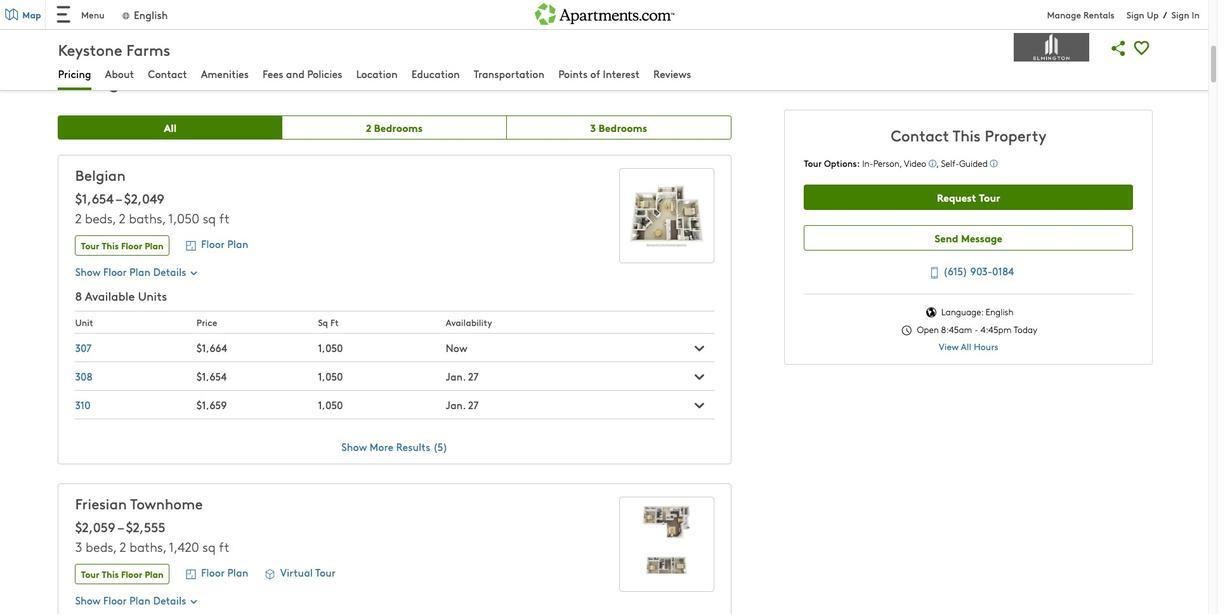 Task type: locate. For each thing, give the bounding box(es) containing it.
details for townhome
[[153, 593, 186, 607]]

bedrooms for 3 bedrooms
[[599, 120, 647, 134]]

open
[[917, 324, 939, 336]]

$1,654 down belgian
[[75, 189, 114, 207]]

of
[[590, 67, 600, 81]]

1 vertical spatial floor plan
[[201, 565, 248, 579]]

jan.
[[446, 369, 466, 383], [446, 398, 466, 412]]

and right fee
[[185, 11, 203, 24]]

tour left options:
[[804, 157, 822, 169]]

1 vertical spatial show floor plan details
[[75, 593, 186, 607]]

beds inside friesian townhome $2,059 – $2,555 3 beds , 2 baths , 1,420 sq ft
[[86, 538, 113, 555]]

manage
[[1047, 8, 1081, 21]]

1 vertical spatial show
[[342, 440, 367, 454]]

plans
[[191, 66, 239, 92]]

send message
[[935, 230, 1003, 245]]

2 vertical spatial this
[[102, 568, 119, 581]]

baths inside friesian townhome $2,059 – $2,555 3 beds , 2 baths , 1,420 sq ft
[[130, 538, 163, 555]]

0 vertical spatial contact
[[148, 67, 187, 81]]

3 inside friesian townhome $2,059 – $2,555 3 beds , 2 baths , 1,420 sq ft
[[75, 538, 82, 555]]

0 vertical spatial all
[[164, 120, 177, 134]]

$1,654 up $1,659
[[197, 369, 227, 383]]

0 horizontal spatial all
[[164, 120, 177, 134]]

2 vertical spatial show
[[75, 593, 101, 607]]

0 vertical spatial jan.
[[446, 369, 466, 383]]

details up units
[[153, 265, 186, 278]]

0 vertical spatial show floor plan details
[[75, 265, 186, 278]]

2 bedrooms button
[[282, 115, 507, 139]]

sign in link
[[1172, 8, 1200, 21]]

1 tour this floor plan button from the top
[[75, 235, 169, 256]]

2 jan. 27 from the top
[[446, 398, 479, 412]]

units!
[[400, 11, 425, 24]]

this up self-guided
[[953, 124, 981, 145]]

4:45pm
[[981, 324, 1012, 336]]

jan. up (5)
[[446, 398, 466, 412]]

contact for contact this property
[[891, 124, 949, 145]]

this for belgian
[[102, 239, 119, 252]]

tour this floor plan button for $1,654
[[75, 235, 169, 256]]

307
[[75, 341, 92, 355]]

2 pricing from the top
[[58, 67, 91, 81]]

0 vertical spatial details
[[153, 265, 186, 278]]

tour this floor plan for $1,654
[[81, 239, 164, 252]]

2 ft from the top
[[219, 538, 229, 555]]

2 details from the top
[[153, 593, 186, 607]]

tour up 8
[[81, 239, 100, 252]]

1 jan. from the top
[[446, 369, 466, 383]]

floor
[[142, 66, 185, 92], [201, 237, 225, 251], [121, 239, 142, 252], [103, 265, 127, 278], [201, 565, 225, 579], [121, 568, 142, 581], [103, 593, 127, 607]]

tour this floor plan button down $2,555
[[75, 564, 169, 585]]

1 horizontal spatial and
[[185, 11, 203, 24]]

1 horizontal spatial contact
[[891, 124, 949, 145]]

send
[[935, 230, 959, 245]]

your
[[254, 11, 274, 24]]

now
[[446, 341, 468, 355]]

location
[[356, 67, 398, 81]]

0 vertical spatial baths
[[129, 209, 162, 226]]

–
[[116, 189, 121, 207], [118, 518, 123, 536]]

27 for $1,659
[[468, 398, 479, 412]]

menu
[[81, 8, 104, 21]]

person,
[[874, 157, 902, 169]]

2 horizontal spatial and
[[286, 67, 305, 81]]

this up the available
[[102, 239, 119, 252]]

1 vertical spatial $1,654
[[197, 369, 227, 383]]

tour this floor plan button for townhome
[[75, 564, 169, 585]]

1 vertical spatial baths
[[130, 538, 163, 555]]

1 jan. 27 from the top
[[446, 369, 479, 383]]

/
[[1164, 8, 1167, 21]]

bedrooms inside 2 bedrooms button
[[374, 120, 423, 134]]

2 floor plan button from the top
[[183, 564, 248, 585]]

sign left in
[[1172, 8, 1190, 21]]

hours
[[974, 340, 999, 353]]

property
[[985, 124, 1047, 145]]

1 vertical spatial contact
[[891, 124, 949, 145]]

1 vertical spatial english
[[986, 306, 1014, 318]]

2 more information image from the left
[[990, 160, 998, 168]]

1 vertical spatial show floor plan details button
[[75, 593, 199, 607]]

this down $2,059 on the bottom of page
[[102, 568, 119, 581]]

1 horizontal spatial all
[[961, 340, 972, 353]]

and right the fees
[[286, 67, 305, 81]]

2
[[366, 120, 371, 134], [75, 209, 82, 226], [119, 209, 125, 226], [120, 538, 126, 555]]

1 vertical spatial this
[[102, 239, 119, 252]]

sign
[[1127, 8, 1145, 21], [1172, 8, 1190, 21]]

1,050
[[168, 209, 199, 226], [318, 341, 343, 355], [318, 369, 343, 383], [318, 398, 343, 412]]

, down $2,059 on the bottom of page
[[113, 538, 116, 555]]

0 vertical spatial 3
[[590, 120, 596, 134]]

language:
[[942, 306, 984, 318]]

show floor plan details for $1,654
[[75, 265, 186, 278]]

0 vertical spatial sq
[[203, 209, 216, 226]]

1 vertical spatial tour this floor plan button
[[75, 564, 169, 585]]

months
[[297, 11, 332, 24]]

3 down points of interest button
[[590, 120, 596, 134]]

1 vertical spatial tour this floor plan
[[81, 568, 164, 581]]

– left $2,049
[[116, 189, 121, 207]]

jan. for $1,659
[[446, 398, 466, 412]]

1,050 inside belgian $1,654 – $2,049 2 beds , 2 baths , 1,050 sq ft
[[168, 209, 199, 226]]

1 vertical spatial floor plan button
[[183, 564, 248, 585]]

0 vertical spatial beds
[[85, 209, 113, 226]]

tour this floor plan button
[[75, 235, 169, 256], [75, 564, 169, 585]]

0 horizontal spatial 3
[[75, 538, 82, 555]]

all
[[164, 120, 177, 134], [961, 340, 972, 353]]

0 vertical spatial english
[[134, 7, 168, 21]]

and right app
[[114, 11, 132, 24]]

show
[[75, 265, 101, 278], [342, 440, 367, 454], [75, 593, 101, 607]]

bedrooms inside 3 bedrooms button
[[599, 120, 647, 134]]

1 vertical spatial 27
[[468, 398, 479, 412]]

2 jan. from the top
[[446, 398, 466, 412]]

0 vertical spatial jan. 27
[[446, 369, 479, 383]]

$1,664
[[197, 341, 227, 355]]

$1,654
[[75, 189, 114, 207], [197, 369, 227, 383]]

&
[[125, 66, 137, 92]]

0 horizontal spatial english
[[134, 7, 168, 21]]

1 floor plan from the top
[[201, 237, 248, 251]]

sign left up
[[1127, 8, 1145, 21]]

more information image
[[929, 160, 937, 168], [990, 160, 998, 168]]

farms
[[126, 38, 170, 59]]

0 vertical spatial ft
[[219, 209, 230, 226]]

baths down $2,555
[[130, 538, 163, 555]]

bedrooms
[[374, 120, 423, 134], [599, 120, 647, 134]]

ft
[[330, 316, 339, 329]]

all inside button
[[164, 120, 177, 134]]

0 vertical spatial show floor plan details button
[[75, 265, 199, 278]]

jan. 27 up (5)
[[446, 398, 479, 412]]

show more results (5)
[[342, 440, 448, 454]]

– right $2,059 on the bottom of page
[[118, 518, 123, 536]]

and
[[114, 11, 132, 24], [185, 11, 203, 24], [286, 67, 305, 81]]

1 horizontal spatial english
[[986, 306, 1014, 318]]

in
[[1192, 8, 1200, 21]]

1 vertical spatial sq
[[203, 538, 216, 555]]

1 show floor plan details button from the top
[[75, 265, 199, 278]]

0184
[[993, 264, 1014, 278]]

1 horizontal spatial more information image
[[990, 160, 998, 168]]

1 more information image from the left
[[929, 160, 937, 168]]

1 27 from the top
[[468, 369, 479, 383]]

1 floor plan button from the top
[[183, 235, 248, 256]]

contact up video
[[891, 124, 949, 145]]

2 tour this floor plan button from the top
[[75, 564, 169, 585]]

about button
[[105, 67, 134, 83]]

0 vertical spatial tour this floor plan
[[81, 239, 164, 252]]

1 horizontal spatial bedrooms
[[599, 120, 647, 134]]

view
[[939, 340, 959, 353]]

2 bedrooms from the left
[[599, 120, 647, 134]]

open 8:45am - 4:45pm today
[[915, 324, 1038, 336]]

show floor plan details button for townhome
[[75, 593, 199, 607]]

pricing
[[58, 66, 120, 92], [58, 67, 91, 81]]

show floor plan details button for $1,654
[[75, 265, 199, 278]]

0 horizontal spatial more information image
[[929, 160, 937, 168]]

contact down farms
[[148, 67, 187, 81]]

more information image left 'self-'
[[929, 160, 937, 168]]

ft inside belgian $1,654 – $2,049 2 beds , 2 baths , 1,050 sq ft
[[219, 209, 230, 226]]

details down 1,420 at bottom left
[[153, 593, 186, 607]]

0 horizontal spatial sign
[[1127, 8, 1145, 21]]

tour
[[804, 157, 822, 169], [979, 189, 1001, 204], [81, 239, 100, 252], [315, 565, 336, 579], [81, 568, 100, 581]]

2 down location button in the top of the page
[[366, 120, 371, 134]]

keystone farms
[[58, 38, 170, 59]]

reviews
[[654, 67, 691, 81]]

view all hours
[[939, 340, 999, 353]]

baths down $2,049
[[129, 209, 162, 226]]

1 show floor plan details from the top
[[75, 265, 186, 278]]

3
[[590, 120, 596, 134], [75, 538, 82, 555]]

0 horizontal spatial $1,654
[[75, 189, 114, 207]]

1 details from the top
[[153, 265, 186, 278]]

3 bedrooms button
[[507, 115, 731, 139]]

0 vertical spatial floor plan
[[201, 237, 248, 251]]

tour this floor plan down $2,555
[[81, 568, 164, 581]]

fee
[[167, 11, 182, 24]]

2 floor plan from the top
[[201, 565, 248, 579]]

jan. 27 down the now
[[446, 369, 479, 383]]

beds inside belgian $1,654 – $2,049 2 beds , 2 baths , 1,050 sq ft
[[85, 209, 113, 226]]

1 bedrooms from the left
[[374, 120, 423, 134]]

0 vertical spatial tour this floor plan button
[[75, 235, 169, 256]]

1 vertical spatial beds
[[86, 538, 113, 555]]

more information image for video
[[929, 160, 937, 168]]

ft inside friesian townhome $2,059 – $2,555 3 beds , 2 baths , 1,420 sq ft
[[219, 538, 229, 555]]

points of interest
[[559, 67, 640, 81]]

1 vertical spatial jan.
[[446, 398, 466, 412]]

2 show floor plan details button from the top
[[75, 593, 199, 607]]

1 ft from the top
[[219, 209, 230, 226]]

– inside friesian townhome $2,059 – $2,555 3 beds , 2 baths , 1,420 sq ft
[[118, 518, 123, 536]]

jan. 27
[[446, 369, 479, 383], [446, 398, 479, 412]]

, down $2,049
[[162, 209, 166, 226]]

0 vertical spatial 27
[[468, 369, 479, 383]]

self-
[[941, 157, 959, 169]]

0 vertical spatial –
[[116, 189, 121, 207]]

1 horizontal spatial $1,654
[[197, 369, 227, 383]]

2 27 from the top
[[468, 398, 479, 412]]

details
[[153, 265, 186, 278], [153, 593, 186, 607]]

308
[[75, 369, 93, 383]]

0 vertical spatial this
[[953, 124, 981, 145]]

jan. 27 for $1,659
[[446, 398, 479, 412]]

jan. 27 for $1,654
[[446, 369, 479, 383]]

2 down $2,555
[[120, 538, 126, 555]]

1 vertical spatial 3
[[75, 538, 82, 555]]

8:45am
[[941, 324, 972, 336]]

baths inside belgian $1,654 – $2,049 2 beds , 2 baths , 1,050 sq ft
[[129, 209, 162, 226]]

1 horizontal spatial sign
[[1172, 8, 1190, 21]]

0 vertical spatial floor plan button
[[183, 235, 248, 256]]

jan. down the now
[[446, 369, 466, 383]]

, left 1,420 at bottom left
[[163, 538, 166, 555]]

3 down $2,059 on the bottom of page
[[75, 538, 82, 555]]

beds
[[85, 209, 113, 226], [86, 538, 113, 555]]

0 vertical spatial $1,654
[[75, 189, 114, 207]]

off
[[238, 11, 252, 24]]

0 horizontal spatial bedrooms
[[374, 120, 423, 134]]

,
[[937, 157, 939, 169], [113, 209, 116, 226], [162, 209, 166, 226], [113, 538, 116, 555], [163, 538, 166, 555]]

2 sq from the top
[[203, 538, 216, 555]]

bedrooms down location button in the top of the page
[[374, 120, 423, 134]]

, down belgian
[[113, 209, 116, 226]]

english
[[134, 7, 168, 21], [986, 306, 1014, 318]]

floor plan button for belgian
[[183, 235, 248, 256]]

sq
[[203, 209, 216, 226], [203, 538, 216, 555]]

all down 'contact' button
[[164, 120, 177, 134]]

2 tour this floor plan from the top
[[81, 568, 164, 581]]

1 tour this floor plan from the top
[[81, 239, 164, 252]]

unit
[[75, 316, 93, 329]]

about
[[105, 67, 134, 81]]

1,050 for $1,659
[[318, 398, 343, 412]]

bedrooms down interest
[[599, 120, 647, 134]]

1 vertical spatial –
[[118, 518, 123, 536]]

1 vertical spatial details
[[153, 593, 186, 607]]

property management company logo image
[[1014, 33, 1090, 62]]

admin
[[135, 11, 164, 24]]

1 vertical spatial ft
[[219, 538, 229, 555]]

pricing for pricing button
[[58, 67, 91, 81]]

0 horizontal spatial contact
[[148, 67, 187, 81]]

floor plan for belgian
[[201, 237, 248, 251]]

beds down belgian
[[85, 209, 113, 226]]

tour this floor plan up '8 available units'
[[81, 239, 164, 252]]

2 sign from the left
[[1172, 8, 1190, 21]]

2 show floor plan details from the top
[[75, 593, 186, 607]]

1 horizontal spatial 3
[[590, 120, 596, 134]]

1 vertical spatial jan. 27
[[446, 398, 479, 412]]

all right view
[[961, 340, 972, 353]]

more information image right guided on the right top of page
[[990, 160, 998, 168]]

contact
[[148, 67, 187, 81], [891, 124, 949, 145]]

1 pricing from the top
[[58, 66, 120, 92]]

floor plan
[[201, 237, 248, 251], [201, 565, 248, 579]]

beds down $2,059 on the bottom of page
[[86, 538, 113, 555]]

0 vertical spatial show
[[75, 265, 101, 278]]

english up farms
[[134, 7, 168, 21]]

903-
[[971, 264, 993, 278]]

english up 4:45pm
[[986, 306, 1014, 318]]

friesian
[[75, 494, 127, 513]]

1 sq from the top
[[203, 209, 216, 226]]

2 inside friesian townhome $2,059 – $2,555 3 beds , 2 baths , 1,420 sq ft
[[120, 538, 126, 555]]

tour this floor plan button up '8 available units'
[[75, 235, 169, 256]]



Task type: describe. For each thing, give the bounding box(es) containing it.
pricing button
[[58, 67, 91, 83]]

sq inside friesian townhome $2,059 – $2,555 3 beds , 2 baths , 1,420 sq ft
[[203, 538, 216, 555]]

$1,659
[[197, 398, 227, 412]]

$2,555
[[126, 518, 165, 536]]

message
[[961, 230, 1003, 245]]

location button
[[356, 67, 398, 83]]

first
[[277, 11, 294, 24]]

policies
[[307, 67, 342, 81]]

– inside belgian $1,654 – $2,049 2 beds , 2 baths , 1,050 sq ft
[[116, 189, 121, 207]]

belgian
[[75, 165, 126, 184]]

manage rentals sign up / sign in
[[1047, 8, 1200, 21]]

tour down $2,059 on the bottom of page
[[81, 568, 100, 581]]

contact button
[[148, 67, 187, 83]]

townhome
[[130, 494, 203, 513]]

virtual
[[280, 565, 313, 579]]

more information image for self-guided
[[990, 160, 998, 168]]

1 vertical spatial all
[[961, 340, 972, 353]]

self-guided
[[941, 157, 990, 169]]

-
[[975, 324, 979, 336]]

in-
[[863, 157, 874, 169]]

1 sign from the left
[[1127, 8, 1145, 21]]

results
[[396, 440, 430, 454]]

transportation button
[[474, 67, 545, 83]]

pricing & floor plans
[[58, 66, 239, 92]]

interest
[[603, 67, 640, 81]]

rent
[[335, 11, 353, 24]]

education button
[[412, 67, 460, 83]]

fees and policies
[[263, 67, 342, 81]]

amenities
[[201, 67, 249, 81]]

show for $1,654
[[75, 265, 101, 278]]

video
[[904, 157, 929, 169]]

points of interest button
[[559, 67, 640, 83]]

floor plan button for friesian townhome
[[183, 564, 248, 585]]

$1,000
[[206, 11, 236, 24]]

contact for 'contact' button
[[148, 67, 187, 81]]

fees and policies button
[[263, 67, 342, 83]]

2 down belgian
[[75, 209, 82, 226]]

language: english
[[939, 306, 1014, 318]]

tour options: in-person,
[[804, 157, 904, 169]]

more
[[370, 440, 394, 454]]

on
[[356, 11, 368, 24]]

english link
[[121, 7, 168, 21]]

310
[[75, 398, 91, 412]]

keystone
[[58, 38, 122, 59]]

tour this floor plan for townhome
[[81, 568, 164, 581]]

guided
[[959, 157, 988, 169]]

bedrooms for 2 bedrooms
[[374, 120, 423, 134]]

virtual tour
[[280, 565, 336, 579]]

friesian townhome $2,059 – $2,555 3 beds , 2 baths , 1,420 sq ft
[[75, 494, 229, 555]]

rentals
[[1084, 8, 1115, 21]]

manage rentals link
[[1047, 8, 1127, 21]]

apartments.com logo image
[[535, 0, 674, 25]]

310 button
[[75, 398, 91, 412]]

$2,049
[[124, 189, 164, 207]]

units
[[138, 288, 167, 304]]

availability
[[446, 316, 492, 329]]

share listing image
[[1108, 37, 1130, 60]]

contact this property
[[891, 124, 1047, 145]]

8
[[75, 288, 82, 304]]

, left 'self-'
[[937, 157, 939, 169]]

1,050 for $1,654
[[318, 369, 343, 383]]

request tour
[[937, 189, 1001, 204]]

show floor plan details for townhome
[[75, 593, 186, 607]]

belgian $1,654 – $2,049 2 beds , 2 baths , 1,050 sq ft
[[75, 165, 230, 226]]

2 inside button
[[366, 120, 371, 134]]

show for townhome
[[75, 593, 101, 607]]

send message button
[[804, 225, 1134, 251]]

options:
[[824, 157, 860, 169]]

8 available units
[[75, 288, 167, 304]]

price
[[197, 316, 217, 329]]

0 horizontal spatial and
[[114, 11, 132, 24]]

$99 app and admin fee and $1,000 off your first months rent on select units!
[[74, 11, 425, 24]]

education
[[412, 67, 460, 81]]

virtual tour button
[[263, 564, 336, 585]]

1,050 for $1,664
[[318, 341, 343, 355]]

all button
[[58, 115, 282, 139]]

fees
[[263, 67, 283, 81]]

jan. for $1,654
[[446, 369, 466, 383]]

select
[[371, 11, 397, 24]]

(615) 903-0184
[[943, 264, 1014, 278]]

308 button
[[75, 369, 93, 383]]

show more results (5) button
[[338, 440, 452, 454]]

tour right request
[[979, 189, 1001, 204]]

27 for $1,654
[[468, 369, 479, 383]]

map link
[[0, 0, 46, 29]]

sign up link
[[1127, 8, 1159, 21]]

$2,059
[[75, 518, 116, 536]]

$1,654 inside belgian $1,654 – $2,049 2 beds , 2 baths , 1,050 sq ft
[[75, 189, 114, 207]]

details for $1,654
[[153, 265, 186, 278]]

3 inside button
[[590, 120, 596, 134]]

tour right virtual
[[315, 565, 336, 579]]

available
[[85, 288, 135, 304]]

(615) 903-0184 link
[[924, 262, 1014, 281]]

menu button
[[46, 0, 115, 29]]

3 bedrooms
[[590, 120, 647, 134]]

reviews button
[[654, 67, 691, 83]]

and inside button
[[286, 67, 305, 81]]

pricing for pricing & floor plans
[[58, 66, 120, 92]]

sq inside belgian $1,654 – $2,049 2 beds , 2 baths , 1,050 sq ft
[[203, 209, 216, 226]]

(5)
[[433, 440, 448, 454]]

2 down $2,049
[[119, 209, 125, 226]]

points
[[559, 67, 588, 81]]

this for friesian
[[102, 568, 119, 581]]

request
[[937, 189, 977, 204]]

1,420
[[169, 538, 199, 555]]

sq ft
[[318, 316, 339, 329]]

floor plan for friesian townhome
[[201, 565, 248, 579]]

2 bedrooms
[[366, 120, 423, 134]]



Task type: vqa. For each thing, say whether or not it's contained in the screenshot.


